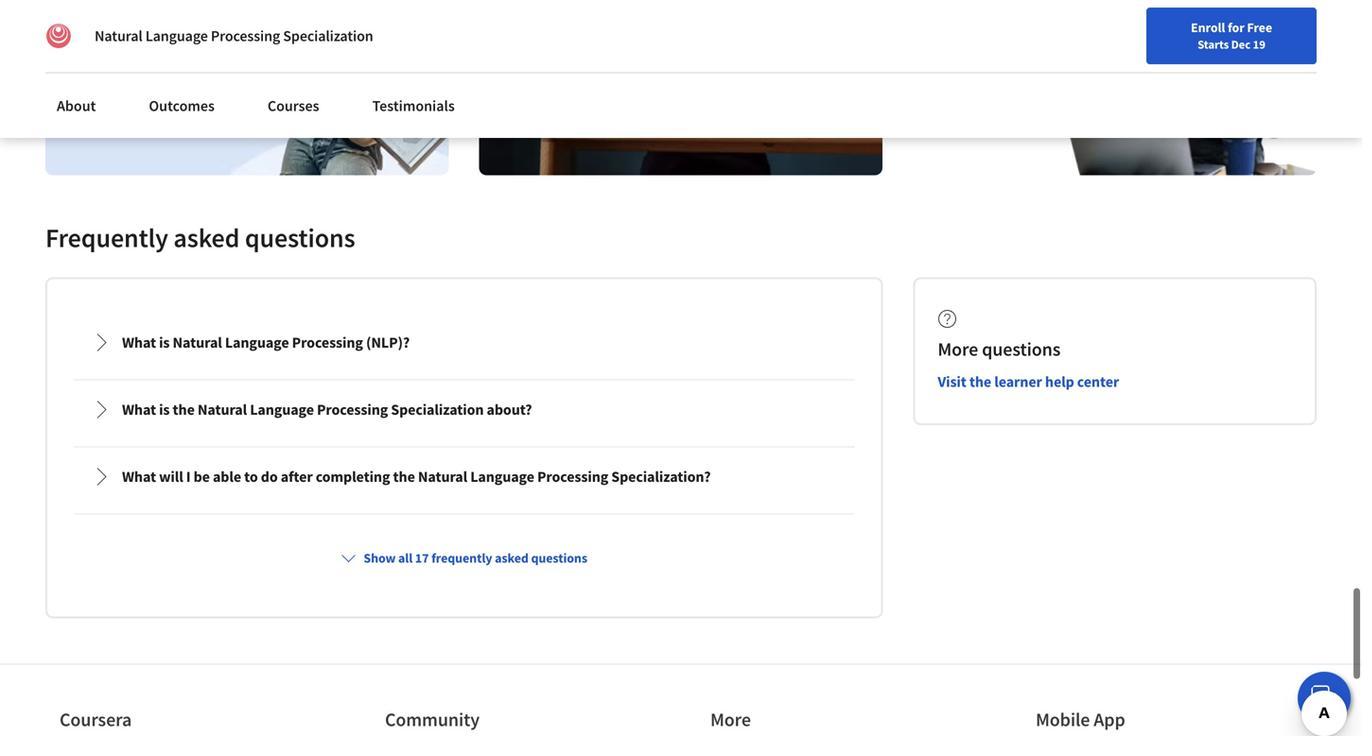 Task type: describe. For each thing, give the bounding box(es) containing it.
english
[[1053, 59, 1100, 78]]

1 vertical spatial the
[[173, 401, 195, 420]]

what will i be able to do after completing the natural language processing specialization? button
[[77, 451, 852, 504]]

deeplearning.ai image
[[45, 23, 72, 49]]

19
[[1253, 37, 1266, 52]]

your
[[918, 60, 943, 77]]

starts
[[1198, 37, 1229, 52]]

find
[[891, 60, 916, 77]]

0 vertical spatial questions
[[245, 221, 355, 254]]

enroll
[[1191, 19, 1225, 36]]

about?
[[487, 401, 532, 420]]

what will i be able to do after completing the natural language processing specialization?
[[122, 468, 711, 487]]

community
[[385, 709, 480, 732]]

(nlp)?
[[366, 333, 410, 352]]

visit the learner help center
[[938, 373, 1119, 392]]

processing left (nlp)?
[[292, 333, 363, 352]]

learner
[[995, 373, 1042, 392]]

visit
[[938, 373, 967, 392]]

frequently
[[431, 550, 492, 567]]

specialization inside dropdown button
[[391, 401, 484, 420]]

more questions
[[938, 338, 1061, 361]]

english button
[[1019, 38, 1134, 99]]

is for the
[[159, 401, 170, 420]]

0 horizontal spatial specialization
[[283, 26, 373, 45]]

about
[[57, 96, 96, 115]]

new
[[946, 60, 971, 77]]

what is natural language processing (nlp)? button
[[77, 316, 852, 369]]

what for what will i be able to do after completing the natural language processing specialization?
[[122, 468, 156, 487]]

be
[[194, 468, 210, 487]]

courses link
[[256, 85, 331, 127]]

testimonials link
[[361, 85, 466, 127]]

testimonials
[[372, 96, 455, 115]]

app
[[1094, 709, 1125, 732]]

dec
[[1231, 37, 1251, 52]]

all
[[398, 550, 413, 567]]

frequently
[[45, 221, 168, 254]]

individuals
[[54, 9, 126, 28]]

2 vertical spatial the
[[393, 468, 415, 487]]

for
[[1228, 19, 1245, 36]]

about link
[[45, 85, 107, 127]]

what for what is natural language processing (nlp)?
[[122, 333, 156, 352]]

what for what is the natural language processing specialization about?
[[122, 401, 156, 420]]

collapsed list
[[70, 310, 858, 737]]

enroll for free starts dec 19
[[1191, 19, 1272, 52]]



Task type: locate. For each thing, give the bounding box(es) containing it.
find your new career link
[[882, 57, 1019, 80]]

mobile app
[[1036, 709, 1125, 732]]

more
[[938, 338, 978, 361], [710, 709, 751, 732]]

language
[[145, 26, 208, 45], [225, 333, 289, 352], [250, 401, 314, 420], [470, 468, 534, 487]]

processing up 'completing'
[[317, 401, 388, 420]]

processing left specialization?
[[537, 468, 609, 487]]

1 is from the top
[[159, 333, 170, 352]]

2 vertical spatial what
[[122, 468, 156, 487]]

show notifications image
[[1161, 61, 1184, 84]]

show all 17 frequently asked questions
[[364, 550, 587, 567]]

frequently asked questions
[[45, 221, 355, 254]]

3 what from the top
[[122, 468, 156, 487]]

1 vertical spatial what
[[122, 401, 156, 420]]

0 horizontal spatial more
[[710, 709, 751, 732]]

0 horizontal spatial asked
[[173, 221, 240, 254]]

17
[[415, 550, 429, 567]]

0 vertical spatial more
[[938, 338, 978, 361]]

the
[[970, 373, 992, 392], [173, 401, 195, 420], [393, 468, 415, 487]]

career
[[973, 60, 1010, 77]]

asked inside show all 17 frequently asked questions "dropdown button"
[[495, 550, 529, 567]]

for individuals
[[30, 9, 126, 28]]

is
[[159, 333, 170, 352], [159, 401, 170, 420]]

the right visit
[[970, 373, 992, 392]]

is for natural
[[159, 333, 170, 352]]

1 horizontal spatial more
[[938, 338, 978, 361]]

specialization?
[[611, 468, 711, 487]]

show all 17 frequently asked questions button
[[333, 542, 595, 576]]

mobile
[[1036, 709, 1090, 732]]

1 what from the top
[[122, 333, 156, 352]]

will
[[159, 468, 183, 487]]

outcomes
[[149, 96, 215, 115]]

the up i
[[173, 401, 195, 420]]

2 what from the top
[[122, 401, 156, 420]]

2 is from the top
[[159, 401, 170, 420]]

processing
[[211, 26, 280, 45], [292, 333, 363, 352], [317, 401, 388, 420], [537, 468, 609, 487]]

courses
[[268, 96, 319, 115]]

chat with us image
[[1309, 684, 1340, 714]]

outcomes link
[[138, 85, 226, 127]]

1 horizontal spatial specialization
[[391, 401, 484, 420]]

more for more questions
[[938, 338, 978, 361]]

to
[[244, 468, 258, 487]]

0 vertical spatial asked
[[173, 221, 240, 254]]

specialization up what will i be able to do after completing the natural language processing specialization?
[[391, 401, 484, 420]]

0 vertical spatial what
[[122, 333, 156, 352]]

after
[[281, 468, 313, 487]]

1 vertical spatial asked
[[495, 550, 529, 567]]

what is natural language processing (nlp)?
[[122, 333, 410, 352]]

0 vertical spatial the
[[970, 373, 992, 392]]

2 horizontal spatial the
[[970, 373, 992, 392]]

1 horizontal spatial questions
[[531, 550, 587, 567]]

0 horizontal spatial questions
[[245, 221, 355, 254]]

do
[[261, 468, 278, 487]]

processing up courses link
[[211, 26, 280, 45]]

i
[[186, 468, 191, 487]]

1 vertical spatial questions
[[982, 338, 1061, 361]]

help
[[1045, 373, 1074, 392]]

visit the learner help center link
[[938, 373, 1119, 392]]

what is the natural language processing specialization about?
[[122, 401, 532, 420]]

natural
[[95, 26, 142, 45], [173, 333, 222, 352], [198, 401, 247, 420], [418, 468, 467, 487]]

2 horizontal spatial questions
[[982, 338, 1061, 361]]

center
[[1077, 373, 1119, 392]]

coursera
[[60, 709, 132, 732]]

natural language processing specialization
[[95, 26, 373, 45]]

asked
[[173, 221, 240, 254], [495, 550, 529, 567]]

find your new career
[[891, 60, 1010, 77]]

specialization up courses link
[[283, 26, 373, 45]]

1 vertical spatial more
[[710, 709, 751, 732]]

2 vertical spatial questions
[[531, 550, 587, 567]]

0 vertical spatial is
[[159, 333, 170, 352]]

None search field
[[270, 50, 582, 88]]

0 horizontal spatial the
[[173, 401, 195, 420]]

what is the natural language processing specialization about? button
[[77, 384, 852, 437]]

1 vertical spatial is
[[159, 401, 170, 420]]

1 vertical spatial specialization
[[391, 401, 484, 420]]

coursera image
[[23, 53, 143, 83]]

1 horizontal spatial the
[[393, 468, 415, 487]]

show
[[364, 550, 396, 567]]

1 horizontal spatial asked
[[495, 550, 529, 567]]

what
[[122, 333, 156, 352], [122, 401, 156, 420], [122, 468, 156, 487]]

able
[[213, 468, 241, 487]]

specialization
[[283, 26, 373, 45], [391, 401, 484, 420]]

the right 'completing'
[[393, 468, 415, 487]]

free
[[1247, 19, 1272, 36]]

questions
[[245, 221, 355, 254], [982, 338, 1061, 361], [531, 550, 587, 567]]

for
[[30, 9, 51, 28]]

more for more
[[710, 709, 751, 732]]

completing
[[316, 468, 390, 487]]

questions inside show all 17 frequently asked questions "dropdown button"
[[531, 550, 587, 567]]

0 vertical spatial specialization
[[283, 26, 373, 45]]



Task type: vqa. For each thing, say whether or not it's contained in the screenshot.
Get started with Coursera
no



